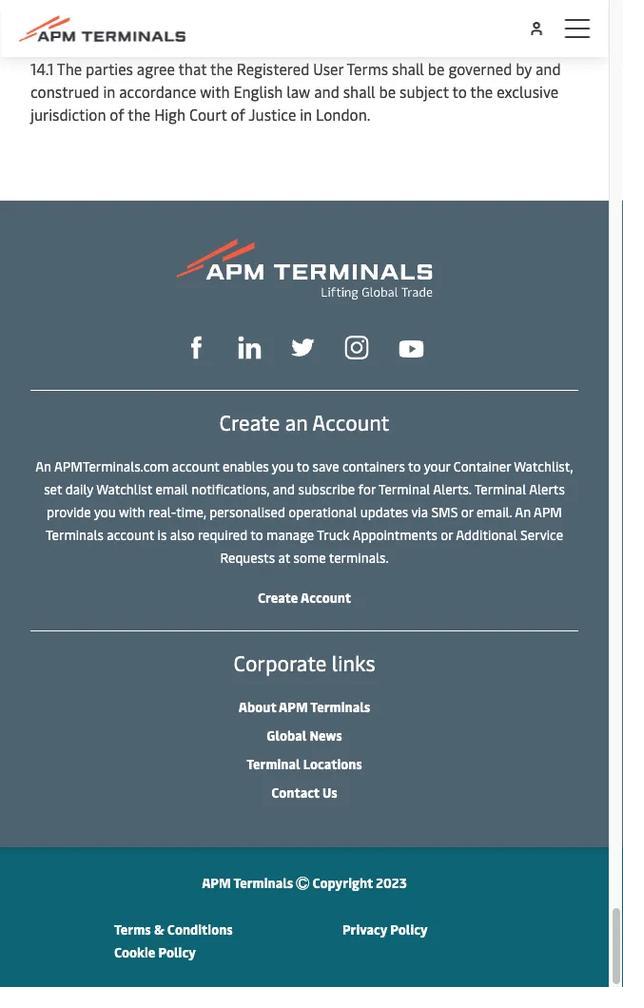 Task type: describe. For each thing, give the bounding box(es) containing it.
that
[[178, 58, 207, 78]]

agree
[[137, 58, 175, 78]]

contact
[[271, 783, 319, 801]]

is
[[157, 525, 167, 544]]

the
[[57, 58, 82, 78]]

personalised
[[209, 503, 285, 521]]

court
[[189, 104, 227, 124]]

law
[[287, 81, 310, 101]]

shape link
[[185, 334, 208, 359]]

create for create an account
[[219, 408, 280, 436]]

sms
[[431, 503, 458, 521]]

alerts
[[529, 480, 565, 498]]

construed
[[30, 81, 99, 101]]

operational
[[289, 503, 357, 521]]

conditions
[[167, 920, 233, 938]]

and down user
[[314, 81, 339, 101]]

facebook image
[[185, 336, 208, 359]]

14
[[30, 21, 46, 41]]

terminal locations link
[[247, 755, 362, 773]]

save
[[313, 457, 339, 475]]

linkedin__x28_alt_x29__3_ link
[[238, 334, 261, 359]]

terminals.
[[329, 548, 389, 566]]

time,
[[176, 503, 206, 521]]

english
[[234, 81, 283, 101]]

watchlist,
[[514, 457, 573, 475]]

manage
[[266, 525, 314, 544]]

email
[[155, 480, 188, 498]]

jurisdiction
[[110, 21, 193, 41]]

cookie
[[114, 943, 155, 961]]

also
[[170, 525, 195, 544]]

1 horizontal spatial apm
[[279, 698, 308, 716]]

london.
[[316, 104, 371, 124]]

you tube link
[[399, 335, 424, 358]]

daily
[[65, 480, 93, 498]]

1 horizontal spatial be
[[428, 58, 445, 78]]

governed
[[448, 58, 512, 78]]

0 horizontal spatial account
[[107, 525, 154, 544]]

locations
[[303, 755, 362, 773]]

global news
[[267, 726, 342, 744]]

1 horizontal spatial policy
[[390, 920, 428, 938]]

1 vertical spatial or
[[441, 525, 453, 544]]

create account link
[[258, 588, 351, 606]]

1 vertical spatial account
[[301, 588, 351, 606]]

1 horizontal spatial an
[[515, 503, 531, 521]]

1 horizontal spatial shall
[[392, 58, 424, 78]]

global
[[267, 726, 307, 744]]

create account
[[258, 588, 351, 606]]

to inside 14.1 the parties agree that the registered user terms shall be governed by and construed in accordance with english law and shall be subject to the exclusive jurisdiction of the high court of justice in london.
[[452, 81, 467, 101]]

contact us link
[[271, 783, 337, 801]]

2 horizontal spatial terminals
[[310, 698, 370, 716]]

apm inside "an apmterminals.com account enables you to save containers to your container watchlist, set daily watchlist email notifications, and subscribe for terminal alerts. terminal alerts provide you with real-time, personalised operational updates via sms or email. an apm terminals account is also required to manage truck appointments or additional service requests at some terminals."
[[534, 503, 562, 521]]

subject
[[400, 81, 449, 101]]

2 of from the left
[[231, 104, 245, 124]]

accordance
[[119, 81, 196, 101]]

terminals inside "an apmterminals.com account enables you to save containers to your container watchlist, set daily watchlist email notifications, and subscribe for terminal alerts. terminal alerts provide you with real-time, personalised operational updates via sms or email. an apm terminals account is also required to manage truck appointments or additional service requests at some terminals."
[[46, 525, 104, 544]]

cookie policy link
[[114, 943, 196, 961]]

2 vertical spatial the
[[128, 104, 151, 124]]

to left save
[[297, 457, 309, 475]]

justice
[[249, 104, 296, 124]]

service
[[520, 525, 563, 544]]

0 vertical spatial account
[[312, 408, 389, 436]]

0 horizontal spatial in
[[103, 81, 115, 101]]

some
[[294, 548, 326, 566]]

2 vertical spatial apm
[[202, 874, 231, 892]]

set
[[44, 480, 62, 498]]

parties
[[86, 58, 133, 78]]

corporate
[[234, 649, 327, 677]]

user
[[313, 58, 343, 78]]

2023
[[376, 874, 407, 892]]

required
[[198, 525, 247, 544]]

news
[[310, 726, 342, 744]]

0 horizontal spatial an
[[35, 457, 51, 475]]

corporate links
[[234, 649, 375, 677]]

container
[[454, 457, 511, 475]]

0 horizontal spatial terminal
[[247, 755, 300, 773]]

terms inside 14.1 the parties agree that the registered user terms shall be governed by and construed in accordance with english law and shall be subject to the exclusive jurisdiction of the high court of justice in london.
[[347, 58, 388, 78]]

links
[[332, 649, 375, 677]]

privacy
[[342, 920, 387, 938]]

terms & conditions link
[[114, 920, 233, 938]]



Task type: vqa. For each thing, say whether or not it's contained in the screenshot.
the right 'With'
yes



Task type: locate. For each thing, give the bounding box(es) containing it.
high
[[154, 104, 186, 124]]

14 law and jurisdiction
[[30, 21, 196, 41]]

of right the court
[[231, 104, 245, 124]]

terms
[[347, 58, 388, 78], [114, 920, 151, 938]]

and
[[81, 21, 107, 41], [535, 58, 561, 78], [314, 81, 339, 101], [273, 480, 295, 498]]

shall up subject
[[392, 58, 424, 78]]

0 horizontal spatial shall
[[343, 81, 375, 101]]

the right that
[[210, 58, 233, 78]]

the down the accordance
[[128, 104, 151, 124]]

0 horizontal spatial apm
[[202, 874, 231, 892]]

about apm terminals
[[239, 698, 370, 716]]

0 vertical spatial you
[[272, 457, 294, 475]]

apm up global on the left bottom of page
[[279, 698, 308, 716]]

policy right privacy
[[390, 920, 428, 938]]

linkedin image
[[238, 336, 261, 359]]

&
[[154, 920, 164, 938]]

to down governed
[[452, 81, 467, 101]]

0 vertical spatial create
[[219, 408, 280, 436]]

create an account
[[219, 408, 389, 436]]

0 horizontal spatial terminals
[[46, 525, 104, 544]]

policy down terms & conditions link
[[158, 943, 196, 961]]

registered
[[237, 58, 309, 78]]

with inside 14.1 the parties agree that the registered user terms shall be governed by and construed in accordance with english law and shall be subject to the exclusive jurisdiction of the high court of justice in london.
[[200, 81, 230, 101]]

provide
[[47, 503, 91, 521]]

in down the parties
[[103, 81, 115, 101]]

0 vertical spatial an
[[35, 457, 51, 475]]

an
[[285, 408, 308, 436]]

create up enables
[[219, 408, 280, 436]]

1 vertical spatial apm
[[279, 698, 308, 716]]

fill 44 link
[[292, 334, 314, 359]]

create down the at
[[258, 588, 298, 606]]

the
[[210, 58, 233, 78], [470, 81, 493, 101], [128, 104, 151, 124]]

0 vertical spatial account
[[172, 457, 219, 475]]

0 vertical spatial terms
[[347, 58, 388, 78]]

terminals left ⓒ
[[233, 874, 293, 892]]

1 vertical spatial an
[[515, 503, 531, 521]]

2 horizontal spatial terminal
[[474, 480, 526, 498]]

0 horizontal spatial policy
[[158, 943, 196, 961]]

enables
[[223, 457, 269, 475]]

jurisdiction
[[30, 104, 106, 124]]

terminals down 'provide' on the left of page
[[46, 525, 104, 544]]

1 vertical spatial terms
[[114, 920, 151, 938]]

with up the court
[[200, 81, 230, 101]]

with
[[200, 81, 230, 101], [119, 503, 145, 521]]

1 horizontal spatial terminals
[[233, 874, 293, 892]]

terminal up via
[[378, 480, 430, 498]]

terminals
[[46, 525, 104, 544], [310, 698, 370, 716], [233, 874, 293, 892]]

terminals up news
[[310, 698, 370, 716]]

instagram image
[[345, 336, 369, 359]]

an apmterminals.com account enables you to save containers to your container watchlist, set daily watchlist email notifications, and subscribe for terminal alerts. terminal alerts provide you with real-time, personalised operational updates via sms or email. an apm terminals account is also required to manage truck appointments or additional service requests at some terminals.
[[35, 457, 573, 566]]

be left subject
[[379, 81, 396, 101]]

by
[[516, 58, 532, 78]]

apm terminals ⓒ copyright 2023
[[202, 874, 407, 892]]

terms right user
[[347, 58, 388, 78]]

and right 'law'
[[81, 21, 107, 41]]

of down the parties
[[110, 104, 124, 124]]

to up requests
[[250, 525, 263, 544]]

exclusive
[[497, 81, 559, 101]]

apm
[[534, 503, 562, 521], [279, 698, 308, 716], [202, 874, 231, 892]]

additional
[[456, 525, 517, 544]]

1 vertical spatial with
[[119, 503, 145, 521]]

email.
[[477, 503, 512, 521]]

watchlist
[[96, 480, 152, 498]]

0 horizontal spatial you
[[94, 503, 116, 521]]

0 vertical spatial be
[[428, 58, 445, 78]]

and left subscribe
[[273, 480, 295, 498]]

2 horizontal spatial apm
[[534, 503, 562, 521]]

an
[[35, 457, 51, 475], [515, 503, 531, 521]]

0 vertical spatial in
[[103, 81, 115, 101]]

you down 'watchlist'
[[94, 503, 116, 521]]

0 horizontal spatial be
[[379, 81, 396, 101]]

0 vertical spatial policy
[[390, 920, 428, 938]]

account up email
[[172, 457, 219, 475]]

about
[[239, 698, 276, 716]]

2 vertical spatial terminals
[[233, 874, 293, 892]]

0 vertical spatial or
[[461, 503, 473, 521]]

1 horizontal spatial account
[[172, 457, 219, 475]]

0 vertical spatial with
[[200, 81, 230, 101]]

account left is
[[107, 525, 154, 544]]

containers
[[342, 457, 405, 475]]

your
[[424, 457, 450, 475]]

apmterminals.com
[[54, 457, 169, 475]]

instagram link
[[345, 334, 369, 359]]

requests
[[220, 548, 275, 566]]

about apm terminals link
[[239, 698, 370, 716]]

global news link
[[267, 726, 342, 744]]

1 vertical spatial create
[[258, 588, 298, 606]]

1 horizontal spatial or
[[461, 503, 473, 521]]

contact us
[[271, 783, 337, 801]]

terms & conditions
[[114, 920, 233, 938]]

via
[[411, 503, 428, 521]]

2 horizontal spatial the
[[470, 81, 493, 101]]

create for create account
[[258, 588, 298, 606]]

1 horizontal spatial you
[[272, 457, 294, 475]]

0 vertical spatial the
[[210, 58, 233, 78]]

in down law
[[300, 104, 312, 124]]

1 vertical spatial you
[[94, 503, 116, 521]]

0 horizontal spatial terms
[[114, 920, 151, 938]]

subscribe
[[298, 480, 355, 498]]

terminal up email. in the bottom right of the page
[[474, 480, 526, 498]]

be
[[428, 58, 445, 78], [379, 81, 396, 101]]

to left your
[[408, 457, 421, 475]]

or right sms
[[461, 503, 473, 521]]

or down sms
[[441, 525, 453, 544]]

0 horizontal spatial the
[[128, 104, 151, 124]]

0 horizontal spatial or
[[441, 525, 453, 544]]

apmt footer logo image
[[177, 239, 432, 300]]

1 vertical spatial terminals
[[310, 698, 370, 716]]

be up subject
[[428, 58, 445, 78]]

in
[[103, 81, 115, 101], [300, 104, 312, 124]]

0 horizontal spatial of
[[110, 104, 124, 124]]

law
[[50, 21, 78, 41]]

of
[[110, 104, 124, 124], [231, 104, 245, 124]]

you right enables
[[272, 457, 294, 475]]

1 vertical spatial policy
[[158, 943, 196, 961]]

1 vertical spatial shall
[[343, 81, 375, 101]]

14.1
[[30, 58, 54, 78]]

1 horizontal spatial in
[[300, 104, 312, 124]]

1 vertical spatial be
[[379, 81, 396, 101]]

notifications,
[[191, 480, 269, 498]]

policy
[[390, 920, 428, 938], [158, 943, 196, 961]]

shall up london.
[[343, 81, 375, 101]]

copyright
[[312, 874, 373, 892]]

youtube image
[[399, 340, 424, 357]]

0 vertical spatial terminals
[[46, 525, 104, 544]]

1 vertical spatial in
[[300, 104, 312, 124]]

truck
[[317, 525, 350, 544]]

privacy policy link
[[342, 920, 428, 938]]

1 vertical spatial the
[[470, 81, 493, 101]]

1 horizontal spatial the
[[210, 58, 233, 78]]

account up containers
[[312, 408, 389, 436]]

1 of from the left
[[110, 104, 124, 124]]

with inside "an apmterminals.com account enables you to save containers to your container watchlist, set daily watchlist email notifications, and subscribe for terminal alerts. terminal alerts provide you with real-time, personalised operational updates via sms or email. an apm terminals account is also required to manage truck appointments or additional service requests at some terminals."
[[119, 503, 145, 521]]

for
[[358, 480, 376, 498]]

ⓒ
[[296, 874, 309, 892]]

updates
[[360, 503, 408, 521]]

terminal down global on the left bottom of page
[[247, 755, 300, 773]]

1 vertical spatial account
[[107, 525, 154, 544]]

at
[[278, 548, 290, 566]]

apm up the conditions
[[202, 874, 231, 892]]

1 horizontal spatial terminal
[[378, 480, 430, 498]]

apm down the alerts
[[534, 503, 562, 521]]

appointments
[[352, 525, 438, 544]]

terminal
[[378, 480, 430, 498], [474, 480, 526, 498], [247, 755, 300, 773]]

1 horizontal spatial with
[[200, 81, 230, 101]]

and right by
[[535, 58, 561, 78]]

with down 'watchlist'
[[119, 503, 145, 521]]

account
[[172, 457, 219, 475], [107, 525, 154, 544]]

0 vertical spatial shall
[[392, 58, 424, 78]]

1 horizontal spatial of
[[231, 104, 245, 124]]

us
[[322, 783, 337, 801]]

an right email. in the bottom right of the page
[[515, 503, 531, 521]]

account down some
[[301, 588, 351, 606]]

the down governed
[[470, 81, 493, 101]]

0 vertical spatial apm
[[534, 503, 562, 521]]

an up set
[[35, 457, 51, 475]]

terminal locations
[[247, 755, 362, 773]]

real-
[[148, 503, 176, 521]]

privacy policy cookie policy
[[114, 920, 428, 961]]

terms up the cookie
[[114, 920, 151, 938]]

twitter image
[[292, 336, 314, 359]]

14.1 the parties agree that the registered user terms shall be governed by and construed in accordance with english law and shall be subject to the exclusive jurisdiction of the high court of justice in london.
[[30, 58, 561, 124]]

0 horizontal spatial with
[[119, 503, 145, 521]]

and inside "an apmterminals.com account enables you to save containers to your container watchlist, set daily watchlist email notifications, and subscribe for terminal alerts. terminal alerts provide you with real-time, personalised operational updates via sms or email. an apm terminals account is also required to manage truck appointments or additional service requests at some terminals."
[[273, 480, 295, 498]]

alerts.
[[433, 480, 472, 498]]

1 horizontal spatial terms
[[347, 58, 388, 78]]



